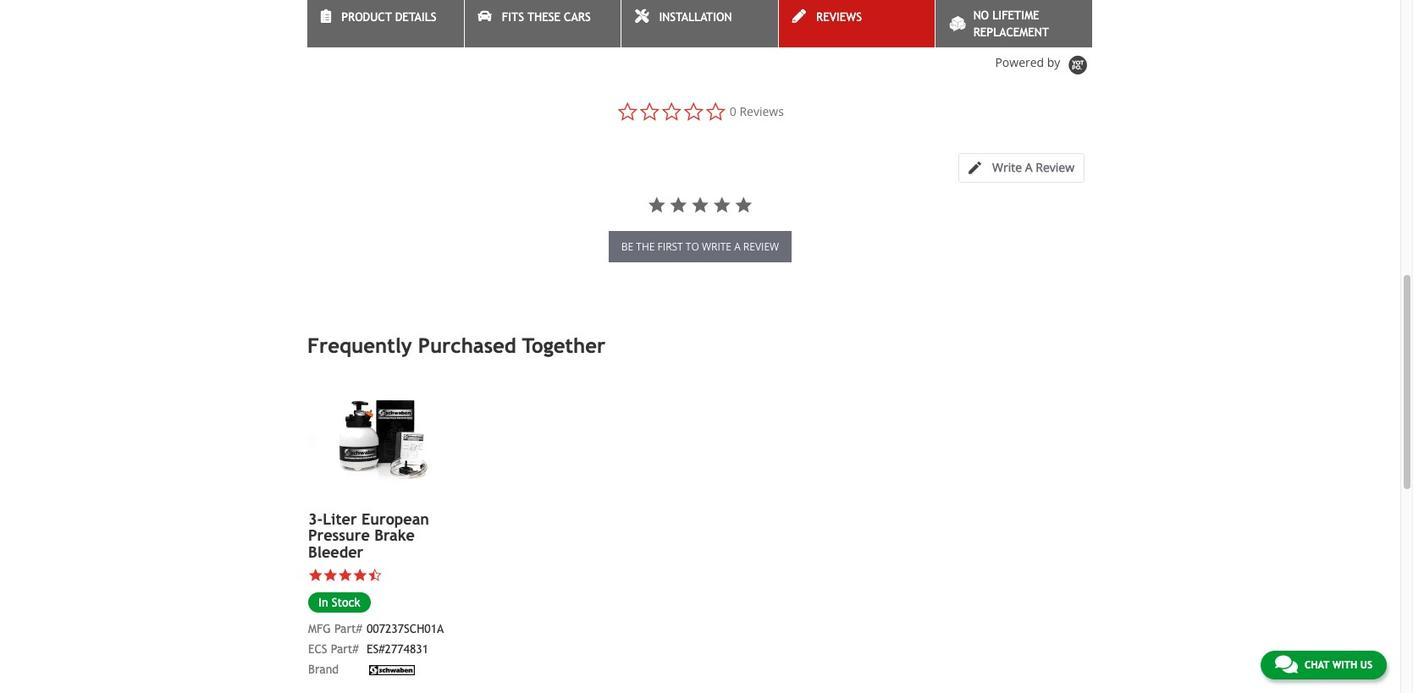 Task type: vqa. For each thing, say whether or not it's contained in the screenshot.
the rightmost Mfg#:
no



Task type: describe. For each thing, give the bounding box(es) containing it.
mfg part# 007237sch01a ecs part# es#2774831 brand
[[308, 623, 444, 677]]

es#2774831
[[367, 643, 428, 656]]

write a review button
[[958, 153, 1085, 183]]

be
[[621, 240, 633, 254]]

0 reviews
[[730, 103, 784, 119]]

replacement
[[973, 25, 1049, 39]]

frequently
[[307, 334, 412, 357]]

write
[[702, 240, 732, 254]]

review
[[743, 240, 779, 254]]

stock
[[332, 596, 360, 609]]

cars
[[564, 10, 591, 24]]

in
[[318, 596, 328, 609]]

write
[[992, 159, 1022, 175]]

product details link
[[307, 0, 464, 47]]

chat with us
[[1305, 660, 1372, 671]]

powered by link
[[995, 55, 1093, 76]]

3-
[[308, 510, 323, 528]]

star image up in
[[308, 568, 323, 583]]

write a review
[[992, 159, 1074, 175]]

fits these cars link
[[464, 0, 621, 47]]

no
[[973, 8, 989, 22]]

with
[[1332, 660, 1357, 671]]

product details
[[341, 10, 437, 24]]

007237sch01a
[[367, 623, 444, 636]]

pressure
[[308, 527, 370, 545]]

brake
[[374, 527, 415, 545]]

powered by
[[995, 55, 1063, 71]]

frequently purchased together
[[307, 334, 606, 357]]

installation link
[[622, 0, 778, 47]]

star image up be the first to write a review
[[691, 196, 709, 214]]

half star image
[[367, 568, 382, 583]]

ecs
[[308, 643, 327, 656]]

mfg
[[308, 623, 331, 636]]

lifetime
[[992, 8, 1039, 22]]

chat with us link
[[1261, 651, 1387, 680]]

a
[[734, 240, 741, 254]]

review
[[1036, 159, 1074, 175]]

in stock
[[318, 596, 360, 609]]

reviews link
[[779, 0, 935, 47]]

by
[[1047, 55, 1060, 71]]

1 horizontal spatial reviews
[[739, 103, 784, 119]]



Task type: locate. For each thing, give the bounding box(es) containing it.
0 vertical spatial part#
[[334, 623, 362, 636]]

a
[[1025, 159, 1033, 175]]

1 vertical spatial part#
[[331, 643, 359, 656]]

european
[[362, 510, 429, 528]]

star image
[[647, 196, 666, 214], [713, 196, 731, 214], [734, 196, 753, 214], [323, 568, 338, 583], [338, 568, 353, 583]]

fits
[[502, 10, 524, 24]]

purchased
[[418, 334, 516, 357]]

brand
[[308, 663, 339, 677]]

reviews
[[816, 10, 862, 24], [307, 13, 372, 32], [739, 103, 784, 119]]

fits these cars
[[502, 10, 591, 24]]

together
[[522, 334, 606, 357]]

chat
[[1305, 660, 1329, 671]]

be the first to write a review button
[[609, 231, 792, 263]]

no lifetime replacement link
[[936, 0, 1092, 47]]

part# down the stock
[[334, 623, 362, 636]]

0 horizontal spatial reviews
[[307, 13, 372, 32]]

star image up the stock
[[353, 568, 367, 583]]

the
[[636, 240, 655, 254]]

star image up first
[[669, 196, 688, 214]]

bleeder
[[308, 544, 363, 561]]

3-liter european pressure brake bleeder
[[308, 510, 429, 561]]

first
[[657, 240, 683, 254]]

3-liter european pressure brake bleeder link
[[308, 510, 464, 561]]

these
[[527, 10, 560, 24]]

no lifetime replacement
[[973, 8, 1049, 39]]

comments image
[[1275, 654, 1298, 675]]

be the first to write a review
[[621, 240, 779, 254]]

installation
[[659, 10, 732, 24]]

powered
[[995, 55, 1044, 71]]

2 horizontal spatial reviews
[[816, 10, 862, 24]]

0
[[730, 103, 736, 119]]

3-liter european pressure brake bleeder image
[[308, 384, 464, 501]]

us
[[1360, 660, 1372, 671]]

part#
[[334, 623, 362, 636], [331, 643, 359, 656]]

liter
[[323, 510, 357, 528]]

part# right ecs
[[331, 643, 359, 656]]

reviews inside reviews link
[[816, 10, 862, 24]]

schwaben image
[[367, 665, 417, 675]]

star image
[[669, 196, 688, 214], [691, 196, 709, 214], [308, 568, 323, 583], [353, 568, 367, 583]]

write no frame image
[[969, 162, 990, 174]]

product
[[341, 10, 392, 24]]

to
[[686, 240, 699, 254]]

details
[[395, 10, 437, 24]]



